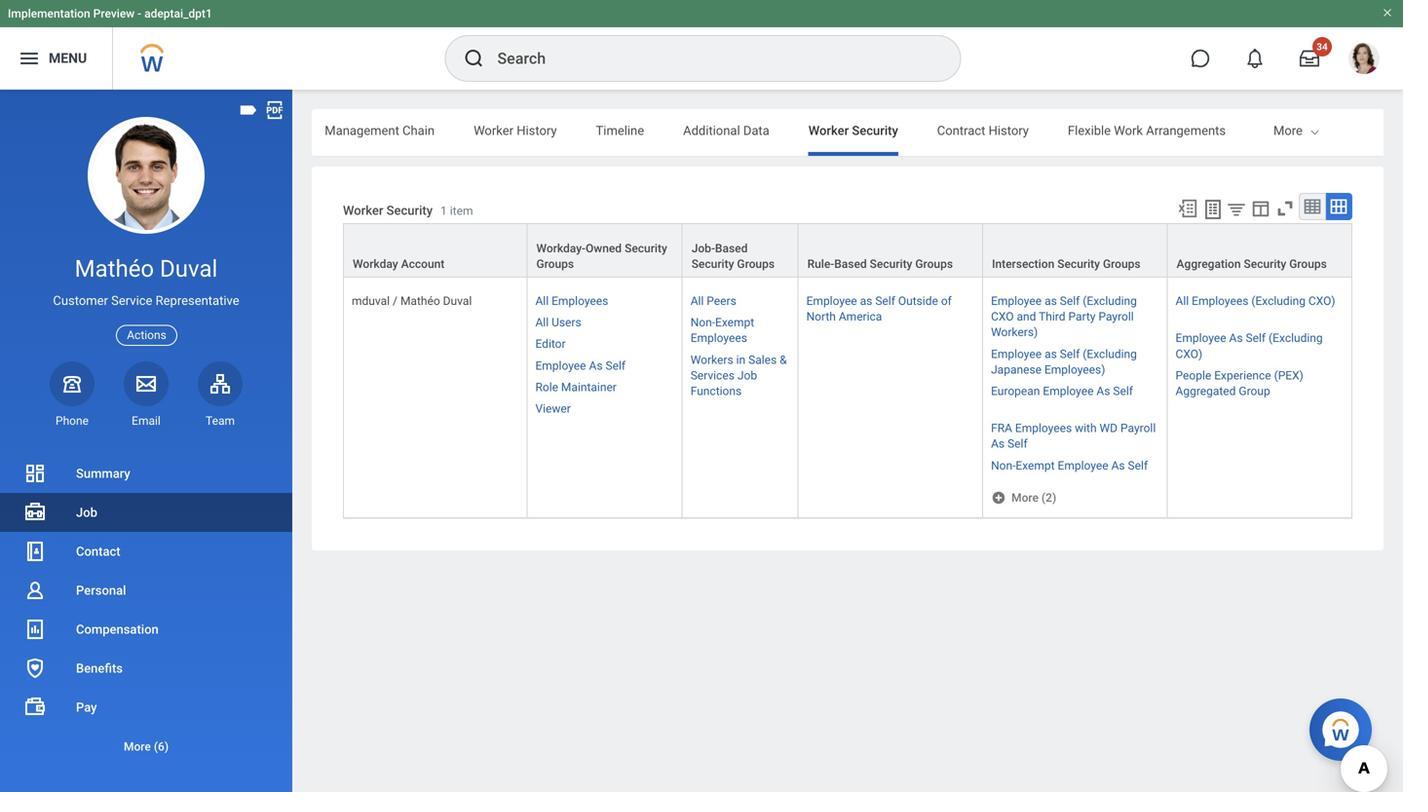 Task type: describe. For each thing, give the bounding box(es) containing it.
actions button
[[116, 325, 177, 346]]

owned
[[586, 242, 622, 256]]

self inside employee as self (excluding japanese employees)
[[1060, 347, 1081, 361]]

non-exempt employee as self link
[[992, 455, 1149, 473]]

people experience (pex) aggregated group link
[[1176, 365, 1304, 398]]

all for all employees (excluding cxo)
[[1176, 295, 1190, 308]]

employee as self (excluding japanese employees) link
[[992, 343, 1138, 377]]

-
[[138, 7, 141, 20]]

intersection
[[993, 257, 1055, 271]]

(excluding for employee as self (excluding cxo)
[[1269, 332, 1324, 345]]

customer service representative
[[53, 294, 239, 308]]

management
[[325, 123, 400, 138]]

security inside the job-based security groups
[[692, 257, 735, 271]]

all peers
[[691, 295, 737, 308]]

fra employees with wd payroll as self link
[[992, 418, 1157, 451]]

all employees
[[536, 295, 609, 308]]

workday
[[353, 257, 398, 271]]

security up all employees (excluding cxo) link at top
[[1244, 257, 1287, 271]]

security inside popup button
[[870, 257, 913, 271]]

0 horizontal spatial worker
[[343, 203, 384, 218]]

select to filter grid data image
[[1226, 199, 1248, 219]]

functions
[[691, 385, 742, 398]]

european
[[992, 385, 1041, 398]]

more for more (2)
[[1012, 491, 1039, 505]]

benefits image
[[23, 657, 47, 680]]

phone button
[[50, 361, 95, 429]]

compensation
[[76, 622, 159, 637]]

click to view/edit grid preferences image
[[1251, 198, 1272, 219]]

cxo) inside employee as self (excluding cxo)
[[1176, 347, 1203, 361]]

team
[[206, 414, 235, 428]]

all for all employees
[[536, 295, 549, 308]]

security left 1
[[387, 203, 433, 218]]

worker for worker security
[[809, 123, 849, 138]]

employee as self (excluding cxo and third party payroll workers)
[[992, 295, 1138, 340]]

as inside european employee as self "link"
[[1097, 385, 1111, 398]]

&
[[780, 353, 787, 367]]

history for worker history
[[517, 123, 557, 138]]

workers)
[[992, 326, 1038, 340]]

outside
[[899, 295, 939, 308]]

all employees (excluding cxo) link
[[1176, 291, 1336, 308]]

aggregation
[[1177, 257, 1242, 271]]

mail image
[[135, 372, 158, 396]]

mathéo duval
[[75, 255, 218, 283]]

viewer link
[[536, 398, 571, 416]]

viewer
[[536, 402, 571, 416]]

employee for employee as self (excluding cxo)
[[1176, 332, 1227, 345]]

management chain
[[325, 123, 435, 138]]

payroll inside the 'employee as self (excluding cxo and third party payroll workers)'
[[1099, 310, 1135, 324]]

as inside employee as self (excluding japanese employees)
[[1045, 347, 1058, 361]]

employee as self
[[536, 359, 626, 373]]

(excluding down "aggregation security groups"
[[1252, 295, 1306, 308]]

team mathéo duval element
[[198, 413, 243, 429]]

employee down fra employees with wd payroll as self
[[1058, 459, 1109, 473]]

justify image
[[18, 47, 41, 70]]

worker security 1 item
[[343, 203, 473, 218]]

people
[[1176, 369, 1212, 383]]

arrangements
[[1147, 123, 1227, 138]]

job-
[[692, 242, 715, 256]]

duval inside mduval / mathéo duval element
[[443, 295, 472, 308]]

table image
[[1303, 197, 1323, 216]]

employees for all employees (excluding cxo)
[[1192, 295, 1249, 308]]

items selected list containing employee as self (excluding cxo and third party payroll workers)
[[992, 291, 1160, 489]]

japanese
[[992, 363, 1042, 377]]

editor
[[536, 338, 566, 351]]

security up the party
[[1058, 257, 1101, 271]]

mathéo inside navigation pane region
[[75, 255, 154, 283]]

workers
[[691, 353, 734, 367]]

history for contract history
[[989, 123, 1029, 138]]

additional
[[684, 123, 741, 138]]

data
[[744, 123, 770, 138]]

employee as self (excluding cxo)
[[1176, 332, 1324, 361]]

actions
[[127, 329, 167, 342]]

(2)
[[1042, 491, 1057, 505]]

self down fra employees with wd payroll as self
[[1129, 459, 1149, 473]]

workday-
[[537, 242, 586, 256]]

personal image
[[23, 579, 47, 603]]

services
[[691, 369, 735, 383]]

email mathéo duval element
[[124, 413, 169, 429]]

menu
[[49, 50, 87, 66]]

self up maintainer
[[606, 359, 626, 373]]

fullscreen image
[[1275, 198, 1297, 219]]

worker security
[[809, 123, 899, 138]]

workday-owned security groups
[[537, 242, 668, 271]]

users
[[552, 316, 582, 330]]

employees for fra employees with wd payroll as self
[[1016, 422, 1073, 435]]

party
[[1069, 310, 1096, 324]]

employee as self (excluding cxo and third party payroll workers) link
[[992, 291, 1138, 340]]

mathéo inside mduval / mathéo duval element
[[401, 295, 440, 308]]

workday account
[[353, 257, 445, 271]]

view printable version (pdf) image
[[264, 99, 286, 121]]

work
[[1115, 123, 1144, 138]]

email button
[[124, 361, 169, 429]]

as inside employee as self link
[[589, 359, 603, 373]]

search image
[[463, 47, 486, 70]]

items selected list containing all employees
[[536, 291, 657, 417]]

non-exempt employees link
[[691, 312, 755, 345]]

customer
[[53, 294, 108, 308]]

profile logan mcneil image
[[1349, 43, 1380, 78]]

role maintainer
[[536, 381, 617, 394]]

tag image
[[238, 99, 259, 121]]

aggregated
[[1176, 385, 1237, 398]]

implementation
[[8, 7, 90, 20]]

as inside employee as self (excluding cxo)
[[1230, 332, 1244, 345]]

editor link
[[536, 334, 566, 351]]

fra
[[992, 422, 1013, 435]]

self inside fra employees with wd payroll as self
[[1008, 437, 1028, 451]]

peers
[[707, 295, 737, 308]]

contract history
[[938, 123, 1029, 138]]

pay image
[[23, 696, 47, 719]]

representative
[[156, 294, 239, 308]]

of
[[942, 295, 952, 308]]

non-exempt employee as self
[[992, 459, 1149, 473]]

groups for job-based security groups
[[737, 257, 775, 271]]

intersection security groups button
[[984, 224, 1167, 277]]

compensation image
[[23, 618, 47, 641]]

1
[[441, 204, 447, 218]]

row containing mduval / mathéo duval
[[343, 278, 1353, 518]]

more for more
[[1274, 123, 1303, 138]]

more (2) button
[[992, 489, 1059, 506]]

as inside non-exempt employee as self link
[[1112, 459, 1126, 473]]

employee for employee as self (excluding japanese employees)
[[992, 347, 1042, 361]]

item
[[450, 204, 473, 218]]

more for more (6)
[[124, 740, 151, 754]]

pay link
[[0, 688, 292, 727]]

worker for worker history
[[474, 123, 514, 138]]

as for third
[[1045, 295, 1058, 308]]

worker history
[[474, 123, 557, 138]]

team link
[[198, 361, 243, 429]]

groups for workday-owned security groups
[[537, 257, 574, 271]]

security left contract
[[852, 123, 899, 138]]

close environment banner image
[[1382, 7, 1394, 19]]

self inside the 'employee as self (excluding cxo and third party payroll workers)'
[[1060, 295, 1081, 308]]



Task type: locate. For each thing, give the bounding box(es) containing it.
inbox large image
[[1301, 49, 1320, 68]]

self up employees)
[[1060, 347, 1081, 361]]

security
[[852, 123, 899, 138], [387, 203, 433, 218], [625, 242, 668, 256], [692, 257, 735, 271], [870, 257, 913, 271], [1058, 257, 1101, 271], [1244, 257, 1287, 271]]

0 horizontal spatial more
[[124, 740, 151, 754]]

security right 'owned'
[[625, 242, 668, 256]]

security down "job-"
[[692, 257, 735, 271]]

(excluding up (pex)
[[1269, 332, 1324, 345]]

worker up workday
[[343, 203, 384, 218]]

employee for employee as self (excluding cxo and third party payroll workers)
[[992, 295, 1042, 308]]

account
[[401, 257, 445, 271]]

based for job-
[[715, 242, 748, 256]]

1 horizontal spatial more
[[1012, 491, 1039, 505]]

0 horizontal spatial duval
[[160, 255, 218, 283]]

list
[[0, 454, 292, 766]]

duval up representative
[[160, 255, 218, 283]]

north
[[807, 310, 836, 324]]

job image
[[23, 501, 47, 525]]

view team image
[[209, 372, 232, 396]]

1 horizontal spatial history
[[989, 123, 1029, 138]]

1 horizontal spatial cxo)
[[1309, 295, 1336, 308]]

(excluding inside the 'employee as self (excluding cxo and third party payroll workers)'
[[1083, 295, 1138, 308]]

employee as self outside of north america
[[807, 295, 952, 324]]

(excluding for employee as self (excluding cxo and third party payroll workers)
[[1083, 295, 1138, 308]]

job-based security groups
[[692, 242, 775, 271]]

tab list
[[0, 109, 1227, 156]]

list containing summary
[[0, 454, 292, 766]]

security inside workday-owned security groups
[[625, 242, 668, 256]]

employee up and
[[992, 295, 1042, 308]]

2 groups from the left
[[737, 257, 775, 271]]

worker right data
[[809, 123, 849, 138]]

job inside workers in sales & services job functions
[[738, 369, 758, 383]]

4 groups from the left
[[1104, 257, 1141, 271]]

0 vertical spatial cxo)
[[1309, 295, 1336, 308]]

1 vertical spatial exempt
[[1016, 459, 1055, 473]]

intersection security groups
[[993, 257, 1141, 271]]

all up the editor link
[[536, 316, 549, 330]]

1 horizontal spatial exempt
[[1016, 459, 1055, 473]]

groups inside popup button
[[916, 257, 953, 271]]

based up employee as self outside of north america link
[[835, 257, 867, 271]]

self inside employee as self outside of north america
[[876, 295, 896, 308]]

0 vertical spatial payroll
[[1099, 310, 1135, 324]]

2 horizontal spatial worker
[[809, 123, 849, 138]]

rule-based security groups
[[808, 257, 953, 271]]

european employee as self
[[992, 385, 1134, 398]]

1 horizontal spatial non-
[[992, 459, 1016, 473]]

mathéo right /
[[401, 295, 440, 308]]

non- for non-exempt employee as self
[[992, 459, 1016, 473]]

employee up north
[[807, 295, 858, 308]]

based for rule-
[[835, 257, 867, 271]]

employee inside employee as self (excluding japanese employees)
[[992, 347, 1042, 361]]

2 items selected list from the left
[[691, 291, 790, 399]]

1 vertical spatial non-
[[992, 459, 1016, 473]]

(excluding inside employee as self (excluding japanese employees)
[[1083, 347, 1138, 361]]

employees up workers
[[691, 332, 748, 345]]

2 row from the top
[[343, 278, 1353, 518]]

workers in sales & services job functions
[[691, 353, 787, 398]]

all employees (excluding cxo)
[[1176, 295, 1336, 308]]

as inside employee as self outside of north america
[[860, 295, 873, 308]]

expand table image
[[1330, 197, 1349, 216]]

timeline
[[596, 123, 645, 138]]

as up the "experience"
[[1230, 332, 1244, 345]]

in
[[737, 353, 746, 367]]

employee inside the 'employee as self (excluding cxo and third party payroll workers)'
[[992, 295, 1042, 308]]

as down employees)
[[1097, 385, 1111, 398]]

preview
[[93, 7, 135, 20]]

non-exempt employees
[[691, 316, 755, 345]]

cxo
[[992, 310, 1014, 324]]

group
[[1240, 385, 1271, 398]]

summary link
[[0, 454, 292, 493]]

tab list containing management chain
[[0, 109, 1227, 156]]

aggregation security groups
[[1177, 257, 1328, 271]]

Search Workday  search field
[[498, 37, 921, 80]]

employee up the japanese
[[992, 347, 1042, 361]]

navigation pane region
[[0, 90, 292, 793]]

security up employee as self outside of north america link
[[870, 257, 913, 271]]

1 history from the left
[[517, 123, 557, 138]]

items selected list containing all employees (excluding cxo)
[[1176, 291, 1344, 399]]

history right contract
[[989, 123, 1029, 138]]

employee inside "link"
[[1044, 385, 1094, 398]]

employee down employees)
[[1044, 385, 1094, 398]]

/
[[393, 295, 398, 308]]

1 vertical spatial more
[[1012, 491, 1039, 505]]

1 horizontal spatial based
[[835, 257, 867, 271]]

items selected list
[[536, 291, 657, 417], [691, 291, 790, 399], [992, 291, 1160, 489], [1176, 291, 1344, 399]]

personal
[[76, 583, 126, 598]]

more left the (6)
[[124, 740, 151, 754]]

based
[[715, 242, 748, 256], [835, 257, 867, 271]]

1 vertical spatial based
[[835, 257, 867, 271]]

mduval / mathéo duval
[[352, 295, 472, 308]]

payroll
[[1099, 310, 1135, 324], [1121, 422, 1157, 435]]

payroll right wd
[[1121, 422, 1157, 435]]

employee up people
[[1176, 332, 1227, 345]]

more (6) button
[[0, 736, 292, 759]]

export to excel image
[[1178, 198, 1199, 219]]

payroll inside fra employees with wd payroll as self
[[1121, 422, 1157, 435]]

job link
[[0, 493, 292, 532]]

1 vertical spatial job
[[76, 505, 97, 520]]

employees
[[552, 295, 609, 308], [1192, 295, 1249, 308], [691, 332, 748, 345], [1016, 422, 1073, 435]]

employee for employee as self outside of north america
[[807, 295, 858, 308]]

exempt for employees
[[716, 316, 755, 330]]

workday account button
[[344, 224, 527, 277]]

non- for non-exempt employees
[[691, 316, 716, 330]]

more left (2)
[[1012, 491, 1039, 505]]

non- inside the non-exempt employees
[[691, 316, 716, 330]]

(excluding inside employee as self (excluding cxo)
[[1269, 332, 1324, 345]]

duval down account
[[443, 295, 472, 308]]

0 vertical spatial mathéo
[[75, 255, 154, 283]]

more down inbox large icon
[[1274, 123, 1303, 138]]

adeptai_dpt1
[[144, 7, 212, 20]]

all
[[536, 295, 549, 308], [691, 295, 704, 308], [1176, 295, 1190, 308], [536, 316, 549, 330]]

flexible work arrangements
[[1068, 123, 1227, 138]]

employees for all employees
[[552, 295, 609, 308]]

role maintainer link
[[536, 377, 617, 394]]

as for america
[[860, 295, 873, 308]]

self down all employees (excluding cxo) on the right of page
[[1246, 332, 1267, 345]]

0 horizontal spatial history
[[517, 123, 557, 138]]

employee down "editor"
[[536, 359, 586, 373]]

0 vertical spatial job
[[738, 369, 758, 383]]

phone mathéo duval element
[[50, 413, 95, 429]]

notifications large image
[[1246, 49, 1265, 68]]

employee for employee as self
[[536, 359, 586, 373]]

maintainer
[[561, 381, 617, 394]]

pay
[[76, 700, 97, 715]]

1 vertical spatial payroll
[[1121, 422, 1157, 435]]

row containing workday-owned security groups
[[343, 223, 1353, 278]]

(excluding
[[1083, 295, 1138, 308], [1252, 295, 1306, 308], [1269, 332, 1324, 345], [1083, 347, 1138, 361]]

more inside dropdown button
[[124, 740, 151, 754]]

1 vertical spatial mathéo
[[401, 295, 440, 308]]

exempt down the peers
[[716, 316, 755, 330]]

menu banner
[[0, 0, 1404, 90]]

more (2)
[[1012, 491, 1057, 505]]

email
[[132, 414, 161, 428]]

exempt for employee
[[1016, 459, 1055, 473]]

all users link
[[536, 312, 582, 330]]

mathéo up service
[[75, 255, 154, 283]]

based inside the job-based security groups
[[715, 242, 748, 256]]

exempt up more (2) at right bottom
[[1016, 459, 1055, 473]]

1 horizontal spatial duval
[[443, 295, 472, 308]]

self inside employee as self (excluding cxo)
[[1246, 332, 1267, 345]]

more (6)
[[124, 740, 169, 754]]

all up all users link
[[536, 295, 549, 308]]

as inside the 'employee as self (excluding cxo and third party payroll workers)'
[[1045, 295, 1058, 308]]

0 vertical spatial non-
[[691, 316, 716, 330]]

role
[[536, 381, 559, 394]]

3 items selected list from the left
[[992, 291, 1160, 489]]

based inside popup button
[[835, 257, 867, 271]]

employees inside fra employees with wd payroll as self
[[1016, 422, 1073, 435]]

summary image
[[23, 462, 47, 486]]

payroll right the party
[[1099, 310, 1135, 324]]

as up employees)
[[1045, 347, 1058, 361]]

2 history from the left
[[989, 123, 1029, 138]]

all left the peers
[[691, 295, 704, 308]]

personal link
[[0, 571, 292, 610]]

all for all users
[[536, 316, 549, 330]]

phone image
[[58, 372, 86, 396]]

more inside "dropdown button"
[[1012, 491, 1039, 505]]

chain
[[403, 123, 435, 138]]

all for all peers
[[691, 295, 704, 308]]

benefits link
[[0, 649, 292, 688]]

compensation link
[[0, 610, 292, 649]]

as down fra
[[992, 437, 1005, 451]]

employees up users
[[552, 295, 609, 308]]

non- down fra
[[992, 459, 1016, 473]]

job up 'contact'
[[76, 505, 97, 520]]

1 vertical spatial cxo)
[[1176, 347, 1203, 361]]

as down wd
[[1112, 459, 1126, 473]]

(pex)
[[1275, 369, 1304, 383]]

as up maintainer
[[589, 359, 603, 373]]

0 horizontal spatial job
[[76, 505, 97, 520]]

export to worksheets image
[[1202, 198, 1225, 221]]

employees down aggregation
[[1192, 295, 1249, 308]]

experience
[[1215, 369, 1272, 383]]

cxo) inside all employees (excluding cxo) link
[[1309, 295, 1336, 308]]

(excluding up employees)
[[1083, 347, 1138, 361]]

1 row from the top
[[343, 223, 1353, 278]]

exempt
[[716, 316, 755, 330], [1016, 459, 1055, 473]]

contract
[[938, 123, 986, 138]]

fra employees with wd payroll as self
[[992, 422, 1157, 451]]

self up america
[[876, 295, 896, 308]]

employee as self link
[[536, 355, 626, 373]]

all peers link
[[691, 291, 737, 308]]

flexible
[[1068, 123, 1111, 138]]

employee inside employee as self (excluding cxo)
[[1176, 332, 1227, 345]]

job inside "link"
[[76, 505, 97, 520]]

self inside "link"
[[1114, 385, 1134, 398]]

0 vertical spatial exempt
[[716, 316, 755, 330]]

0 vertical spatial based
[[715, 242, 748, 256]]

0 horizontal spatial cxo)
[[1176, 347, 1203, 361]]

all down aggregation
[[1176, 295, 1190, 308]]

based up the peers
[[715, 242, 748, 256]]

employees inside the non-exempt employees
[[691, 332, 748, 345]]

employees down european employee as self
[[1016, 422, 1073, 435]]

contact
[[76, 544, 121, 559]]

rule-
[[808, 257, 835, 271]]

workday-owned security groups button
[[528, 224, 682, 277]]

self down fra
[[1008, 437, 1028, 451]]

wd
[[1100, 422, 1118, 435]]

(6)
[[154, 740, 169, 754]]

0 horizontal spatial non-
[[691, 316, 716, 330]]

2 horizontal spatial more
[[1274, 123, 1303, 138]]

cxo) up people
[[1176, 347, 1203, 361]]

worker down search image
[[474, 123, 514, 138]]

cxo) down "aggregation security groups"
[[1309, 295, 1336, 308]]

1 horizontal spatial job
[[738, 369, 758, 383]]

as up america
[[860, 295, 873, 308]]

1 groups from the left
[[537, 257, 574, 271]]

contact image
[[23, 540, 47, 564]]

groups inside workday-owned security groups
[[537, 257, 574, 271]]

with
[[1075, 422, 1097, 435]]

as up third
[[1045, 295, 1058, 308]]

0 vertical spatial more
[[1274, 123, 1303, 138]]

0 horizontal spatial mathéo
[[75, 255, 154, 283]]

sales
[[749, 353, 777, 367]]

items selected list containing all peers
[[691, 291, 790, 399]]

self
[[876, 295, 896, 308], [1060, 295, 1081, 308], [1246, 332, 1267, 345], [1060, 347, 1081, 361], [606, 359, 626, 373], [1114, 385, 1134, 398], [1008, 437, 1028, 451], [1129, 459, 1149, 473]]

4 items selected list from the left
[[1176, 291, 1344, 399]]

implementation preview -   adeptai_dpt1
[[8, 7, 212, 20]]

employees)
[[1045, 363, 1106, 377]]

cxo)
[[1309, 295, 1336, 308], [1176, 347, 1203, 361]]

job down the in at right top
[[738, 369, 758, 383]]

mduval / mathéo duval element
[[352, 291, 472, 308]]

groups for rule-based security groups
[[916, 257, 953, 271]]

groups inside the job-based security groups
[[737, 257, 775, 271]]

employee as self (excluding japanese employees)
[[992, 347, 1138, 377]]

0 vertical spatial duval
[[160, 255, 218, 283]]

1 vertical spatial duval
[[443, 295, 472, 308]]

as inside fra employees with wd payroll as self
[[992, 437, 1005, 451]]

1 horizontal spatial mathéo
[[401, 295, 440, 308]]

non- down the all peers
[[691, 316, 716, 330]]

3 groups from the left
[[916, 257, 953, 271]]

duval inside navigation pane region
[[160, 255, 218, 283]]

toolbar
[[1169, 193, 1353, 223]]

(excluding up the party
[[1083, 295, 1138, 308]]

0 horizontal spatial based
[[715, 242, 748, 256]]

(excluding for employee as self (excluding japanese employees)
[[1083, 347, 1138, 361]]

self up the party
[[1060, 295, 1081, 308]]

2 vertical spatial more
[[124, 740, 151, 754]]

1 items selected list from the left
[[536, 291, 657, 417]]

more
[[1274, 123, 1303, 138], [1012, 491, 1039, 505], [124, 740, 151, 754]]

self up wd
[[1114, 385, 1134, 398]]

and
[[1017, 310, 1037, 324]]

employee inside employee as self outside of north america
[[807, 295, 858, 308]]

employee
[[807, 295, 858, 308], [992, 295, 1042, 308], [1176, 332, 1227, 345], [992, 347, 1042, 361], [536, 359, 586, 373], [1044, 385, 1094, 398], [1058, 459, 1109, 473]]

0 horizontal spatial exempt
[[716, 316, 755, 330]]

all employees link
[[536, 291, 609, 308]]

history left timeline
[[517, 123, 557, 138]]

row
[[343, 223, 1353, 278], [343, 278, 1353, 518]]

exempt inside the non-exempt employees
[[716, 316, 755, 330]]

5 groups from the left
[[1290, 257, 1328, 271]]

1 horizontal spatial worker
[[474, 123, 514, 138]]



Task type: vqa. For each thing, say whether or not it's contained in the screenshot.
right Based
yes



